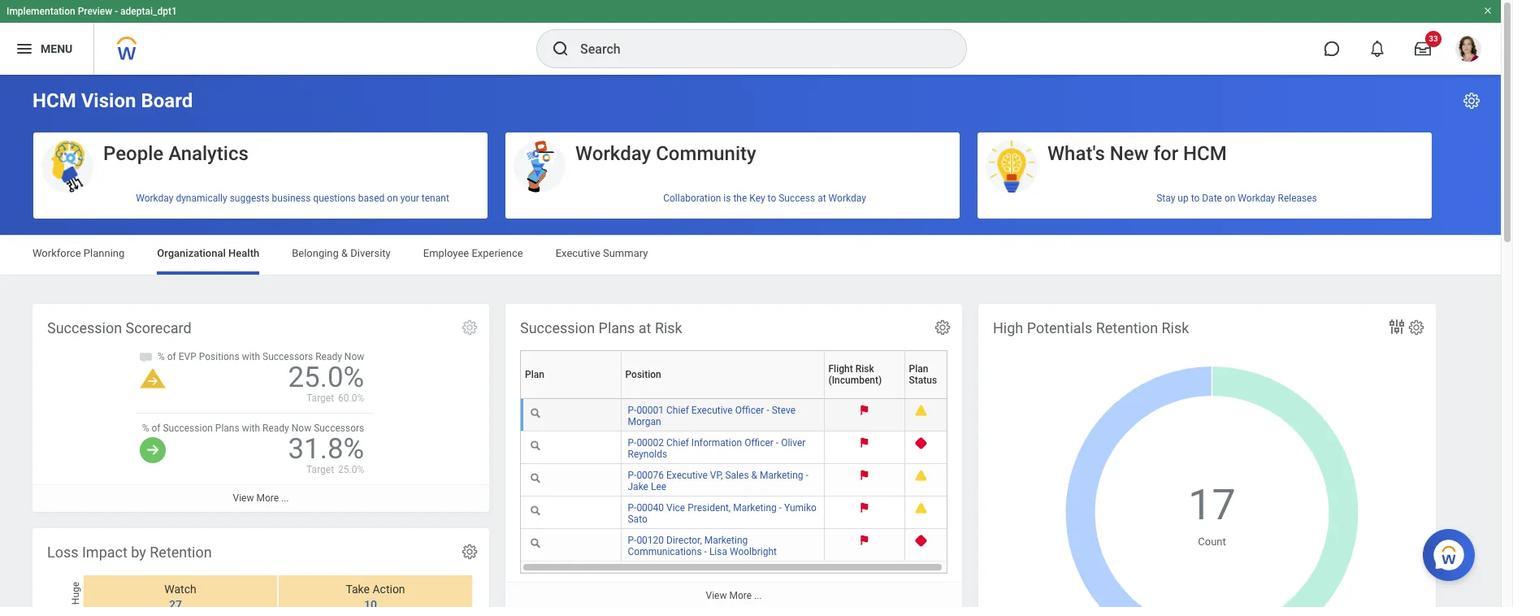 Task type: vqa. For each thing, say whether or not it's contained in the screenshot.
PROFILE
no



Task type: describe. For each thing, give the bounding box(es) containing it.
plan for plan
[[525, 369, 544, 380]]

17 main content
[[0, 75, 1501, 607]]

view more ... for succession scorecard
[[233, 493, 289, 504]]

% for % of succession plans with ready now successors
[[142, 423, 149, 434]]

% for % of evp positions with successors ready now
[[158, 351, 165, 363]]

00002
[[637, 437, 664, 449]]

succession plans at risk
[[520, 319, 682, 336]]

executive inside p-00001 chief executive officer - steve morgan
[[692, 405, 733, 416]]

organizational
[[157, 247, 226, 259]]

sales
[[725, 470, 749, 481]]

diversity
[[351, 247, 391, 259]]

workforce
[[33, 247, 81, 259]]

experience
[[472, 247, 523, 259]]

% of succession plans with ready now successors
[[142, 423, 364, 434]]

employee experience
[[423, 247, 523, 259]]

planning
[[84, 247, 125, 259]]

succession scorecard
[[47, 319, 192, 336]]

flight risk (incumbent) button
[[829, 350, 911, 398]]

by
[[131, 544, 146, 561]]

more for succession plans at risk
[[729, 590, 752, 602]]

position button
[[625, 350, 830, 398]]

p- for 00040
[[628, 502, 637, 514]]

on inside "link"
[[1225, 192, 1236, 204]]

marketing inside p-00076 executive vp, sales & marketing - jake lee
[[760, 470, 803, 481]]

00001
[[637, 405, 664, 416]]

plans inside succession scorecard element
[[215, 423, 239, 434]]

1 horizontal spatial successors
[[314, 423, 364, 434]]

p-00002 chief information officer - oliver reynolds
[[628, 437, 806, 460]]

for
[[1154, 142, 1179, 165]]

steve
[[772, 405, 796, 416]]

workday community button
[[506, 132, 960, 194]]

health
[[228, 247, 259, 259]]

menu banner
[[0, 0, 1501, 75]]

p-00001 chief executive officer - steve morgan
[[628, 405, 796, 428]]

loss
[[47, 544, 78, 561]]

stay up to date on workday releases
[[1157, 192, 1317, 204]]

collaboration
[[663, 192, 721, 204]]

what's new for hcm button
[[978, 132, 1432, 194]]

workday dynamically suggests business questions based on your tenant
[[136, 192, 449, 204]]

0 vertical spatial ready
[[315, 351, 342, 363]]

inbox large image
[[1415, 41, 1431, 57]]

high potentials retention risk
[[993, 319, 1189, 336]]

adeptai_dpt1
[[120, 6, 177, 17]]

notifications large image
[[1369, 41, 1386, 57]]

status
[[909, 375, 937, 386]]

menu
[[41, 42, 73, 55]]

tab list inside 17 main content
[[16, 236, 1485, 275]]

business
[[272, 192, 311, 204]]

close environment banner image
[[1483, 6, 1493, 15]]

risk inside flight risk (incumbent)
[[856, 363, 874, 375]]

view for succession scorecard
[[233, 493, 254, 504]]

0 horizontal spatial at
[[639, 319, 651, 336]]

sato
[[628, 514, 648, 525]]

people analytics
[[103, 142, 249, 165]]

p-00002 chief information officer - oliver reynolds link
[[628, 434, 806, 460]]

vp,
[[710, 470, 723, 481]]

woolbright
[[730, 546, 777, 558]]

high
[[993, 319, 1023, 336]]

take action
[[346, 583, 405, 596]]

board
[[141, 89, 193, 112]]

loss impact by retention
[[47, 544, 212, 561]]

officer for information
[[745, 437, 774, 449]]

profile logan mcneil image
[[1456, 36, 1482, 65]]

neutral good image
[[140, 437, 166, 463]]

25.0% inside 31.8% target 25.0%
[[338, 464, 364, 476]]

plan status button
[[909, 363, 937, 386]]

workday inside workday dynamically suggests business questions based on your tenant link
[[136, 192, 173, 204]]

the
[[733, 192, 747, 204]]

- for p-00120 director, marketing communications - lisa woolbright
[[704, 546, 707, 558]]

flight
[[829, 363, 853, 375]]

31.8% target 25.0%
[[288, 433, 364, 476]]

your
[[400, 192, 419, 204]]

0 horizontal spatial successors
[[263, 351, 313, 363]]

workday inside collaboration is the key to success at workday link
[[829, 192, 866, 204]]

Search Workday  search field
[[580, 31, 933, 67]]

p-00040 vice president, marketing - yumiko sato
[[628, 502, 817, 525]]

p- for 00002
[[628, 437, 637, 449]]

impact
[[82, 544, 127, 561]]

oliver
[[781, 437, 806, 449]]

configure high potentials retention risk image
[[1408, 319, 1426, 336]]

executive inside "tab list"
[[556, 247, 600, 259]]

% of evp positions with successors ready now
[[158, 351, 364, 363]]

with for ready
[[242, 423, 260, 434]]

chief for executive
[[666, 405, 689, 416]]

positions
[[199, 351, 239, 363]]

loss impact by retention element
[[33, 528, 489, 607]]

hcm vision board
[[33, 89, 193, 112]]

director,
[[666, 535, 702, 546]]

morgan
[[628, 416, 661, 428]]

00120
[[637, 535, 664, 546]]

workforce planning
[[33, 247, 125, 259]]

questions
[[313, 192, 356, 204]]

1 horizontal spatial at
[[818, 192, 826, 204]]

stay up to date on workday releases link
[[978, 186, 1432, 210]]

1 on from the left
[[387, 192, 398, 204]]

configure succession plans at risk image
[[934, 319, 952, 336]]

succession scorecard element
[[33, 304, 489, 512]]

vice
[[666, 502, 685, 514]]

scorecard
[[126, 319, 192, 336]]

implementation
[[7, 6, 75, 17]]

stay
[[1157, 192, 1176, 204]]

view more ... link for succession scorecard
[[33, 485, 489, 512]]

plan button
[[525, 350, 627, 398]]

watch
[[164, 583, 196, 596]]

33
[[1429, 34, 1438, 43]]

suggests
[[230, 192, 270, 204]]

0 vertical spatial 25.0%
[[288, 361, 364, 394]]

lisa
[[709, 546, 727, 558]]



Task type: locate. For each thing, give the bounding box(es) containing it.
31.8%
[[288, 433, 364, 466]]

0 vertical spatial retention
[[1096, 319, 1158, 336]]

0 vertical spatial with
[[242, 351, 260, 363]]

officer inside p-00002 chief information officer - oliver reynolds
[[745, 437, 774, 449]]

retention up watch
[[150, 544, 212, 561]]

0 horizontal spatial %
[[142, 423, 149, 434]]

organizational health
[[157, 247, 259, 259]]

1 vertical spatial &
[[751, 470, 757, 481]]

justify image
[[15, 39, 34, 59]]

2 vertical spatial marketing
[[704, 535, 748, 546]]

view for succession plans at risk
[[706, 590, 727, 602]]

plans down positions
[[215, 423, 239, 434]]

2 p- from the top
[[628, 437, 637, 449]]

plan inside button
[[525, 369, 544, 380]]

of for succession
[[152, 423, 161, 434]]

... down 31.8% target 25.0%
[[281, 493, 289, 504]]

preview
[[78, 6, 112, 17]]

p- down "morgan"
[[628, 437, 637, 449]]

1 horizontal spatial of
[[167, 351, 176, 363]]

action
[[373, 583, 405, 596]]

analytics
[[168, 142, 249, 165]]

chief
[[666, 405, 689, 416], [666, 437, 689, 449]]

retention right potentials
[[1096, 319, 1158, 336]]

target inside 31.8% target 25.0%
[[306, 464, 334, 476]]

0 horizontal spatial retention
[[150, 544, 212, 561]]

2 target from the top
[[306, 464, 334, 476]]

what's
[[1048, 142, 1105, 165]]

view more ... link down lisa
[[506, 582, 962, 607]]

0 vertical spatial target
[[306, 393, 334, 404]]

- left "yumiko"
[[779, 502, 782, 514]]

view more ... link for succession plans at risk
[[506, 582, 962, 607]]

position
[[625, 369, 661, 380]]

more for succession scorecard
[[256, 493, 279, 504]]

successors
[[263, 351, 313, 363], [314, 423, 364, 434]]

... inside the succession plans at risk element
[[754, 590, 762, 602]]

p- up 00002
[[628, 405, 637, 416]]

0 vertical spatial view more ... link
[[33, 485, 489, 512]]

risk for high potentials retention risk
[[1162, 319, 1189, 336]]

search image
[[551, 39, 571, 59]]

executive left summary
[[556, 247, 600, 259]]

0 horizontal spatial succession
[[47, 319, 122, 336]]

risk
[[655, 319, 682, 336], [1162, 319, 1189, 336], [856, 363, 874, 375]]

- left oliver at the right bottom of the page
[[776, 437, 779, 449]]

0 horizontal spatial plans
[[215, 423, 239, 434]]

p-00040 vice president, marketing - yumiko sato link
[[628, 499, 817, 525]]

succession plans at risk element
[[506, 304, 962, 607]]

0 horizontal spatial hcm
[[33, 89, 76, 112]]

officer inside p-00001 chief executive officer - steve morgan
[[735, 405, 764, 416]]

5 p- from the top
[[628, 535, 637, 546]]

1 horizontal spatial now
[[344, 351, 364, 363]]

key
[[750, 192, 765, 204]]

tab list containing workforce planning
[[16, 236, 1485, 275]]

0 horizontal spatial on
[[387, 192, 398, 204]]

0 horizontal spatial ready
[[263, 423, 289, 434]]

1 horizontal spatial risk
[[856, 363, 874, 375]]

configure this page image
[[1462, 91, 1482, 111]]

view more ...
[[233, 493, 289, 504], [706, 590, 762, 602]]

1 horizontal spatial to
[[1191, 192, 1200, 204]]

33 button
[[1405, 31, 1442, 67]]

1 vertical spatial view more ...
[[706, 590, 762, 602]]

p- down jake
[[628, 502, 637, 514]]

what's new for hcm
[[1048, 142, 1227, 165]]

view down lisa
[[706, 590, 727, 602]]

25.0% target 60.0%
[[288, 361, 364, 404]]

chief right 00002
[[666, 437, 689, 449]]

- inside menu banner
[[115, 6, 118, 17]]

workday inside workday community button
[[575, 142, 651, 165]]

0 horizontal spatial view
[[233, 493, 254, 504]]

1 horizontal spatial view
[[706, 590, 727, 602]]

successors down 60.0%
[[314, 423, 364, 434]]

1 vertical spatial chief
[[666, 437, 689, 449]]

& left diversity
[[341, 247, 348, 259]]

now up 60.0%
[[344, 351, 364, 363]]

plans
[[599, 319, 635, 336], [215, 423, 239, 434]]

succession for succession plans at risk
[[520, 319, 595, 336]]

1 horizontal spatial retention
[[1096, 319, 1158, 336]]

officer for executive
[[735, 405, 764, 416]]

25.0%
[[288, 361, 364, 394], [338, 464, 364, 476]]

plan status
[[909, 363, 937, 386]]

releases
[[1278, 192, 1317, 204]]

p- down reynolds
[[628, 470, 637, 481]]

success
[[779, 192, 815, 204]]

workday
[[575, 142, 651, 165], [136, 192, 173, 204], [829, 192, 866, 204], [1238, 192, 1276, 204]]

plans up position at the bottom
[[599, 319, 635, 336]]

vision
[[81, 89, 136, 112]]

workday dynamically suggests business questions based on your tenant link
[[33, 186, 488, 210]]

workday inside the "stay up to date on workday releases" "link"
[[1238, 192, 1276, 204]]

view more ... down lisa
[[706, 590, 762, 602]]

with for successors
[[242, 351, 260, 363]]

- inside p-00120 director, marketing communications - lisa woolbright
[[704, 546, 707, 558]]

0 vertical spatial view
[[233, 493, 254, 504]]

- for p-00001 chief executive officer - steve morgan
[[767, 405, 769, 416]]

belonging
[[292, 247, 339, 259]]

0 horizontal spatial more
[[256, 493, 279, 504]]

hcm right for
[[1183, 142, 1227, 165]]

1 vertical spatial ...
[[754, 590, 762, 602]]

1 vertical spatial more
[[729, 590, 752, 602]]

plan for plan status
[[909, 363, 928, 375]]

1 vertical spatial retention
[[150, 544, 212, 561]]

- right preview
[[115, 6, 118, 17]]

successors right positions
[[263, 351, 313, 363]]

0 vertical spatial plans
[[599, 319, 635, 336]]

jake
[[628, 481, 649, 493]]

at
[[818, 192, 826, 204], [639, 319, 651, 336]]

0 horizontal spatial &
[[341, 247, 348, 259]]

0 vertical spatial chief
[[666, 405, 689, 416]]

on
[[387, 192, 398, 204], [1225, 192, 1236, 204]]

1 with from the top
[[242, 351, 260, 363]]

with down % of evp positions with successors ready now
[[242, 423, 260, 434]]

risk for succession plans at risk
[[655, 319, 682, 336]]

2 vertical spatial executive
[[666, 470, 708, 481]]

with right positions
[[242, 351, 260, 363]]

... down woolbright
[[754, 590, 762, 602]]

hcm down 'menu'
[[33, 89, 76, 112]]

1 vertical spatial officer
[[745, 437, 774, 449]]

collaboration is the key to success at workday link
[[506, 186, 960, 210]]

... inside succession scorecard element
[[281, 493, 289, 504]]

configure and view chart data image
[[1387, 317, 1407, 336]]

p- for 00076
[[628, 470, 637, 481]]

1 horizontal spatial ready
[[315, 351, 342, 363]]

p- inside p-00120 director, marketing communications - lisa woolbright
[[628, 535, 637, 546]]

0 vertical spatial %
[[158, 351, 165, 363]]

huge
[[70, 582, 81, 605]]

1 vertical spatial 25.0%
[[338, 464, 364, 476]]

0 horizontal spatial view more ... link
[[33, 485, 489, 512]]

now down 25.0% target 60.0%
[[292, 423, 311, 434]]

information
[[692, 437, 742, 449]]

p-
[[628, 405, 637, 416], [628, 437, 637, 449], [628, 470, 637, 481], [628, 502, 637, 514], [628, 535, 637, 546]]

community
[[656, 142, 756, 165]]

1 horizontal spatial plans
[[599, 319, 635, 336]]

1 to from the left
[[768, 192, 776, 204]]

more down woolbright
[[729, 590, 752, 602]]

people analytics button
[[33, 132, 488, 194]]

- inside p-00002 chief information officer - oliver reynolds
[[776, 437, 779, 449]]

2 to from the left
[[1191, 192, 1200, 204]]

succession left scorecard
[[47, 319, 122, 336]]

1 vertical spatial at
[[639, 319, 651, 336]]

to right key
[[768, 192, 776, 204]]

0 vertical spatial of
[[167, 351, 176, 363]]

people
[[103, 142, 164, 165]]

executive left vp,
[[666, 470, 708, 481]]

2 with from the top
[[242, 423, 260, 434]]

chief inside p-00002 chief information officer - oliver reynolds
[[666, 437, 689, 449]]

2 horizontal spatial succession
[[520, 319, 595, 336]]

p- for 00120
[[628, 535, 637, 546]]

0 vertical spatial at
[[818, 192, 826, 204]]

hcm
[[33, 89, 76, 112], [1183, 142, 1227, 165]]

0 vertical spatial successors
[[263, 351, 313, 363]]

0 vertical spatial ...
[[281, 493, 289, 504]]

on right date
[[1225, 192, 1236, 204]]

0 vertical spatial officer
[[735, 405, 764, 416]]

p- inside p-00002 chief information officer - oliver reynolds
[[628, 437, 637, 449]]

executive summary
[[556, 247, 648, 259]]

%
[[158, 351, 165, 363], [142, 423, 149, 434]]

succession up neutral good image
[[163, 423, 213, 434]]

0 vertical spatial now
[[344, 351, 364, 363]]

implementation preview -   adeptai_dpt1
[[7, 6, 177, 17]]

00076
[[637, 470, 664, 481]]

marketing down p-00040 vice president, marketing - yumiko sato
[[704, 535, 748, 546]]

1 horizontal spatial hcm
[[1183, 142, 1227, 165]]

& inside p-00076 executive vp, sales & marketing - jake lee
[[751, 470, 757, 481]]

high potentials retention risk element
[[979, 304, 1436, 607]]

00040
[[637, 502, 664, 514]]

2 chief from the top
[[666, 437, 689, 449]]

% up neutral warning image
[[158, 351, 165, 363]]

1 vertical spatial %
[[142, 423, 149, 434]]

communications
[[628, 546, 702, 558]]

p- down sato
[[628, 535, 637, 546]]

more inside succession scorecard element
[[256, 493, 279, 504]]

p-00001 chief executive officer - steve morgan link
[[628, 402, 796, 428]]

potentials
[[1027, 319, 1093, 336]]

lee
[[651, 481, 667, 493]]

date
[[1202, 192, 1222, 204]]

reynolds
[[628, 449, 667, 460]]

1 chief from the top
[[666, 405, 689, 416]]

view down the % of succession plans with ready now successors
[[233, 493, 254, 504]]

hcm inside button
[[1183, 142, 1227, 165]]

plan inside plan status
[[909, 363, 928, 375]]

new
[[1110, 142, 1149, 165]]

1 vertical spatial plans
[[215, 423, 239, 434]]

- left steve
[[767, 405, 769, 416]]

0 horizontal spatial ...
[[281, 493, 289, 504]]

& inside "tab list"
[[341, 247, 348, 259]]

ready down 25.0% target 60.0%
[[263, 423, 289, 434]]

based
[[358, 192, 385, 204]]

4 p- from the top
[[628, 502, 637, 514]]

1 horizontal spatial ...
[[754, 590, 762, 602]]

configure loss impact by retention image
[[461, 543, 479, 561]]

0 horizontal spatial view more ...
[[233, 493, 289, 504]]

1 vertical spatial ready
[[263, 423, 289, 434]]

% up neutral good image
[[142, 423, 149, 434]]

1 vertical spatial view more ... link
[[506, 582, 962, 607]]

p- inside p-00040 vice president, marketing - yumiko sato
[[628, 502, 637, 514]]

0 vertical spatial marketing
[[760, 470, 803, 481]]

1 vertical spatial with
[[242, 423, 260, 434]]

1 horizontal spatial plan
[[909, 363, 928, 375]]

0 vertical spatial hcm
[[33, 89, 76, 112]]

1 vertical spatial view
[[706, 590, 727, 602]]

17 count
[[1188, 480, 1236, 548]]

view more ... for succession plans at risk
[[706, 590, 762, 602]]

more up loss impact by retention element
[[256, 493, 279, 504]]

1 horizontal spatial %
[[158, 351, 165, 363]]

succession up plan button
[[520, 319, 595, 336]]

chief right 00001
[[666, 405, 689, 416]]

view more ... inside succession scorecard element
[[233, 493, 289, 504]]

configure succession scorecard image
[[461, 319, 479, 336]]

employee
[[423, 247, 469, 259]]

... for succession scorecard
[[281, 493, 289, 504]]

of left evp
[[167, 351, 176, 363]]

- for p-00002 chief information officer - oliver reynolds
[[776, 437, 779, 449]]

2 on from the left
[[1225, 192, 1236, 204]]

more inside the succession plans at risk element
[[729, 590, 752, 602]]

1 vertical spatial target
[[306, 464, 334, 476]]

marketing inside p-00040 vice president, marketing - yumiko sato
[[733, 502, 777, 514]]

1 vertical spatial of
[[152, 423, 161, 434]]

dynamically
[[176, 192, 227, 204]]

on left your
[[387, 192, 398, 204]]

executive up information
[[692, 405, 733, 416]]

view inside succession scorecard element
[[233, 493, 254, 504]]

p- for 00001
[[628, 405, 637, 416]]

1 horizontal spatial &
[[751, 470, 757, 481]]

17 button
[[1188, 477, 1238, 534]]

marketing inside p-00120 director, marketing communications - lisa woolbright
[[704, 535, 748, 546]]

1 horizontal spatial succession
[[163, 423, 213, 434]]

marketing down sales
[[733, 502, 777, 514]]

with
[[242, 351, 260, 363], [242, 423, 260, 434]]

plan
[[909, 363, 928, 375], [525, 369, 544, 380]]

-
[[115, 6, 118, 17], [767, 405, 769, 416], [776, 437, 779, 449], [806, 470, 809, 481], [779, 502, 782, 514], [704, 546, 707, 558]]

1 horizontal spatial on
[[1225, 192, 1236, 204]]

marketing down oliver at the right bottom of the page
[[760, 470, 803, 481]]

executive inside p-00076 executive vp, sales & marketing - jake lee
[[666, 470, 708, 481]]

& right sales
[[751, 470, 757, 481]]

17
[[1188, 480, 1236, 530]]

officer left steve
[[735, 405, 764, 416]]

0 horizontal spatial now
[[292, 423, 311, 434]]

at right success
[[818, 192, 826, 204]]

workday community
[[575, 142, 756, 165]]

view more ... inside the succession plans at risk element
[[706, 590, 762, 602]]

1 vertical spatial executive
[[692, 405, 733, 416]]

1 p- from the top
[[628, 405, 637, 416]]

0 vertical spatial &
[[341, 247, 348, 259]]

1 vertical spatial now
[[292, 423, 311, 434]]

chief for information
[[666, 437, 689, 449]]

officer left oliver at the right bottom of the page
[[745, 437, 774, 449]]

ready up 60.0%
[[315, 351, 342, 363]]

1 vertical spatial hcm
[[1183, 142, 1227, 165]]

p- inside p-00076 executive vp, sales & marketing - jake lee
[[628, 470, 637, 481]]

target inside 25.0% target 60.0%
[[306, 393, 334, 404]]

target for 31.8%
[[306, 464, 334, 476]]

- inside p-00076 executive vp, sales & marketing - jake lee
[[806, 470, 809, 481]]

2 horizontal spatial risk
[[1162, 319, 1189, 336]]

1 horizontal spatial more
[[729, 590, 752, 602]]

view
[[233, 493, 254, 504], [706, 590, 727, 602]]

view more ... link up loss impact by retention element
[[33, 485, 489, 512]]

- left lisa
[[704, 546, 707, 558]]

count
[[1198, 535, 1226, 548]]

25.0% down 60.0%
[[338, 464, 364, 476]]

neutral warning image
[[140, 369, 166, 389]]

target for 25.0%
[[306, 393, 334, 404]]

to right up
[[1191, 192, 1200, 204]]

1 horizontal spatial view more ... link
[[506, 582, 962, 607]]

0 vertical spatial executive
[[556, 247, 600, 259]]

0 horizontal spatial risk
[[655, 319, 682, 336]]

of for evp
[[167, 351, 176, 363]]

0 horizontal spatial to
[[768, 192, 776, 204]]

- inside p-00040 vice president, marketing - yumiko sato
[[779, 502, 782, 514]]

summary
[[603, 247, 648, 259]]

0 horizontal spatial of
[[152, 423, 161, 434]]

take
[[346, 583, 370, 596]]

p-00120 director, marketing communications - lisa woolbright link
[[628, 532, 777, 558]]

p-00076 executive vp, sales & marketing - jake lee link
[[628, 467, 809, 493]]

target left 60.0%
[[306, 393, 334, 404]]

to inside "link"
[[1191, 192, 1200, 204]]

chief inside p-00001 chief executive officer - steve morgan
[[666, 405, 689, 416]]

view inside the succession plans at risk element
[[706, 590, 727, 602]]

0 horizontal spatial plan
[[525, 369, 544, 380]]

up
[[1178, 192, 1189, 204]]

1 vertical spatial marketing
[[733, 502, 777, 514]]

tab list
[[16, 236, 1485, 275]]

0 vertical spatial view more ...
[[233, 493, 289, 504]]

- inside p-00001 chief executive officer - steve morgan
[[767, 405, 769, 416]]

25.0% up 31.8%
[[288, 361, 364, 394]]

at up position at the bottom
[[639, 319, 651, 336]]

p- inside p-00001 chief executive officer - steve morgan
[[628, 405, 637, 416]]

1 horizontal spatial view more ...
[[706, 590, 762, 602]]

- for p-00040 vice president, marketing - yumiko sato
[[779, 502, 782, 514]]

target down the % of succession plans with ready now successors
[[306, 464, 334, 476]]

3 p- from the top
[[628, 470, 637, 481]]

view more ... up loss impact by retention element
[[233, 493, 289, 504]]

of up neutral good image
[[152, 423, 161, 434]]

1 target from the top
[[306, 393, 334, 404]]

- up "yumiko"
[[806, 470, 809, 481]]

succession for succession scorecard
[[47, 319, 122, 336]]

0 vertical spatial more
[[256, 493, 279, 504]]

1 vertical spatial successors
[[314, 423, 364, 434]]

p-00076 executive vp, sales & marketing - jake lee
[[628, 470, 809, 493]]

collaboration is the key to success at workday
[[663, 192, 866, 204]]

... for succession plans at risk
[[754, 590, 762, 602]]



